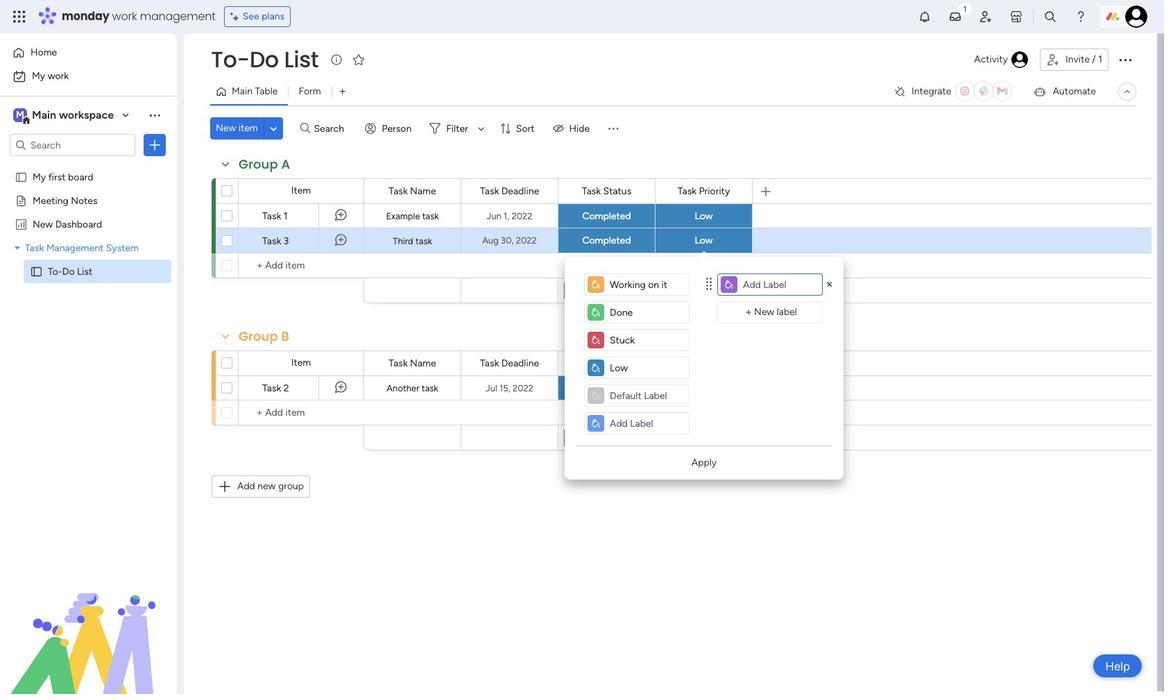 Task type: locate. For each thing, give the bounding box(es) containing it.
task priority
[[678, 185, 730, 197], [678, 357, 730, 369]]

group left b
[[239, 328, 278, 345]]

add view image
[[340, 86, 345, 97]]

1 task priority field from the top
[[674, 184, 734, 199]]

1 vertical spatial status
[[603, 357, 632, 369]]

option
[[0, 164, 177, 167]]

0 vertical spatial 1
[[1099, 53, 1103, 65]]

1 vertical spatial list
[[77, 265, 93, 277]]

0 vertical spatial task deadline field
[[477, 184, 543, 199]]

new inside list box
[[33, 218, 53, 230]]

main workspace
[[32, 108, 114, 121]]

0 vertical spatial task status
[[582, 185, 632, 197]]

1 task deadline from the top
[[480, 185, 539, 197]]

group b
[[239, 328, 289, 345]]

list
[[284, 44, 319, 75], [77, 265, 93, 277]]

m
[[16, 109, 24, 121]]

0 horizontal spatial to-
[[48, 265, 62, 277]]

1 vertical spatial main
[[32, 108, 56, 121]]

public board image left first
[[15, 170, 28, 183]]

1 horizontal spatial to-do list
[[211, 44, 319, 75]]

show board description image
[[328, 53, 345, 67]]

0 vertical spatial task
[[422, 211, 439, 221]]

0 vertical spatial group
[[239, 155, 278, 173]]

0 vertical spatial name
[[410, 185, 436, 197]]

0 horizontal spatial work
[[48, 70, 69, 82]]

2 completed from the top
[[583, 235, 631, 246]]

0 vertical spatial status
[[603, 185, 632, 197]]

2 task deadline field from the top
[[477, 356, 543, 371]]

0 vertical spatial item
[[291, 185, 311, 196]]

home
[[31, 46, 57, 58]]

new for new label
[[754, 306, 775, 318]]

2 group from the top
[[239, 328, 278, 345]]

task deadline field up jun 1, 2022
[[477, 184, 543, 199]]

1 image
[[959, 1, 972, 16]]

group inside field
[[239, 155, 278, 173]]

1 horizontal spatial 1
[[1099, 53, 1103, 65]]

task deadline up jun 1, 2022
[[480, 185, 539, 197]]

1 right /
[[1099, 53, 1103, 65]]

status down menu icon
[[603, 185, 632, 197]]

0 vertical spatial options image
[[1117, 51, 1134, 68]]

person button
[[360, 117, 420, 139]]

completed
[[583, 210, 631, 222], [583, 235, 631, 246], [583, 382, 631, 394]]

+ Add item text field
[[246, 405, 358, 421]]

new
[[258, 480, 276, 492]]

to-
[[211, 44, 250, 75], [48, 265, 62, 277]]

2 vertical spatial task
[[422, 383, 438, 394]]

do
[[250, 44, 279, 75], [62, 265, 75, 277]]

new
[[216, 122, 236, 134], [33, 218, 53, 230], [754, 306, 775, 318]]

2 horizontal spatial new
[[754, 306, 775, 318]]

task name field up "example task"
[[385, 184, 440, 199]]

0 horizontal spatial 1
[[284, 210, 288, 222]]

task status
[[582, 185, 632, 197], [582, 357, 632, 369]]

1 task priority from the top
[[678, 185, 730, 197]]

1 vertical spatial new
[[33, 218, 53, 230]]

Task Status field
[[579, 184, 635, 199], [579, 356, 635, 371]]

2 public board image from the top
[[15, 194, 28, 207]]

v2 search image
[[300, 121, 311, 136]]

group left a
[[239, 155, 278, 173]]

deadline up jun 1, 2022
[[502, 185, 539, 197]]

2022 right 15, on the bottom of the page
[[513, 383, 534, 393]]

1 vertical spatial task status
[[582, 357, 632, 369]]

0 vertical spatial task deadline
[[480, 185, 539, 197]]

priority for second task priority field
[[699, 357, 730, 369]]

caret down image
[[15, 243, 20, 252]]

1 vertical spatial task deadline
[[480, 357, 539, 369]]

main table
[[232, 85, 278, 97]]

to- up main table button at the left
[[211, 44, 250, 75]]

1 task status from the top
[[582, 185, 632, 197]]

monday
[[62, 8, 109, 24]]

1 inside button
[[1099, 53, 1103, 65]]

0 horizontal spatial main
[[32, 108, 56, 121]]

main inside button
[[232, 85, 253, 97]]

public board image
[[15, 170, 28, 183], [15, 194, 28, 207]]

plans
[[262, 10, 285, 22]]

1 priority from the top
[[699, 185, 730, 197]]

2 priority from the top
[[699, 357, 730, 369]]

task status up default label field
[[582, 357, 632, 369]]

name up "example task"
[[410, 185, 436, 197]]

new inside button
[[754, 306, 775, 318]]

apply button
[[576, 452, 833, 474]]

1 low from the top
[[695, 210, 713, 222]]

1 vertical spatial my
[[33, 171, 46, 183]]

my down home
[[32, 70, 45, 82]]

1 vertical spatial task
[[416, 236, 432, 246]]

do up table
[[250, 44, 279, 75]]

0 horizontal spatial options image
[[148, 138, 162, 152]]

2 task name field from the top
[[385, 356, 440, 371]]

to-do list down management
[[48, 265, 93, 277]]

1 task status field from the top
[[579, 184, 635, 199]]

group inside "field"
[[239, 328, 278, 345]]

Add Label field
[[607, 277, 686, 292], [741, 277, 820, 292], [607, 305, 686, 320], [607, 332, 686, 348], [607, 360, 686, 375], [607, 416, 686, 431]]

2022
[[512, 211, 533, 221], [516, 235, 537, 246], [513, 383, 534, 393]]

0 vertical spatial main
[[232, 85, 253, 97]]

0 vertical spatial 2022
[[512, 211, 533, 221]]

new right public dashboard icon
[[33, 218, 53, 230]]

2 item from the top
[[291, 357, 311, 369]]

1 vertical spatial group
[[239, 328, 278, 345]]

main left table
[[232, 85, 253, 97]]

monday work management
[[62, 8, 216, 24]]

notes
[[71, 194, 98, 206]]

2 task name from the top
[[389, 357, 436, 369]]

0 horizontal spatial do
[[62, 265, 75, 277]]

another
[[387, 383, 420, 394]]

1 vertical spatial 2022
[[516, 235, 537, 246]]

task deadline field up jul 15, 2022
[[477, 356, 543, 371]]

1 vertical spatial name
[[410, 357, 436, 369]]

new left item
[[216, 122, 236, 134]]

0 vertical spatial task name field
[[385, 184, 440, 199]]

1 task name from the top
[[389, 185, 436, 197]]

menu image
[[607, 121, 621, 135]]

2 vertical spatial completed
[[583, 382, 631, 394]]

low
[[695, 210, 713, 222], [695, 235, 713, 246]]

item down group a field
[[291, 185, 311, 196]]

task deadline up jul 15, 2022
[[480, 357, 539, 369]]

item down group b "field"
[[291, 357, 311, 369]]

1 vertical spatial task priority field
[[674, 356, 734, 371]]

work down home
[[48, 70, 69, 82]]

task deadline
[[480, 185, 539, 197], [480, 357, 539, 369]]

work
[[112, 8, 137, 24], [48, 70, 69, 82]]

To-Do List field
[[208, 44, 322, 75]]

list box
[[0, 162, 177, 470]]

options image down workspace options icon
[[148, 138, 162, 152]]

work inside option
[[48, 70, 69, 82]]

1 vertical spatial 1
[[284, 210, 288, 222]]

1 name from the top
[[410, 185, 436, 197]]

1 up 3
[[284, 210, 288, 222]]

1 vertical spatial completed
[[583, 235, 631, 246]]

work for my
[[48, 70, 69, 82]]

2 task status from the top
[[582, 357, 632, 369]]

task
[[422, 211, 439, 221], [416, 236, 432, 246], [422, 383, 438, 394]]

task name for first task name "field" from the top
[[389, 185, 436, 197]]

my
[[32, 70, 45, 82], [33, 171, 46, 183]]

1 vertical spatial low
[[695, 235, 713, 246]]

deadline up jul 15, 2022
[[502, 357, 539, 369]]

1 vertical spatial task name
[[389, 357, 436, 369]]

0 horizontal spatial list
[[77, 265, 93, 277]]

new for new item
[[216, 122, 236, 134]]

Group B field
[[235, 328, 293, 346]]

item
[[291, 185, 311, 196], [291, 357, 311, 369]]

1 vertical spatial public board image
[[15, 194, 28, 207]]

1 item from the top
[[291, 185, 311, 196]]

form
[[299, 85, 321, 97]]

1 horizontal spatial work
[[112, 8, 137, 24]]

Task Deadline field
[[477, 184, 543, 199], [477, 356, 543, 371]]

new left label
[[754, 306, 775, 318]]

1 vertical spatial priority
[[699, 357, 730, 369]]

add new group button
[[212, 475, 310, 498]]

list down task management system
[[77, 265, 93, 277]]

status up default label field
[[603, 357, 632, 369]]

task status down menu icon
[[582, 185, 632, 197]]

new label
[[754, 306, 797, 318]]

main
[[232, 85, 253, 97], [32, 108, 56, 121]]

task
[[389, 185, 408, 197], [480, 185, 499, 197], [582, 185, 601, 197], [678, 185, 697, 197], [262, 210, 281, 222], [262, 235, 281, 247], [25, 242, 44, 253], [389, 357, 408, 369], [480, 357, 499, 369], [582, 357, 601, 369], [678, 357, 697, 369], [262, 382, 281, 394]]

home link
[[8, 42, 169, 64]]

0 vertical spatial work
[[112, 8, 137, 24]]

/
[[1093, 53, 1096, 65]]

1 vertical spatial task name field
[[385, 356, 440, 371]]

activity button
[[969, 49, 1035, 71]]

priority
[[699, 185, 730, 197], [699, 357, 730, 369]]

1 vertical spatial to-do list
[[48, 265, 93, 277]]

2022 right 1,
[[512, 211, 533, 221]]

hide
[[569, 122, 590, 134]]

1 horizontal spatial new
[[216, 122, 236, 134]]

jun 1, 2022
[[487, 211, 533, 221]]

to- right public board icon
[[48, 265, 62, 277]]

to-do list
[[211, 44, 319, 75], [48, 265, 93, 277]]

help image
[[1074, 10, 1088, 24]]

list up "form"
[[284, 44, 319, 75]]

to-do list up table
[[211, 44, 319, 75]]

2 deadline from the top
[[502, 357, 539, 369]]

filter button
[[424, 117, 490, 139]]

0 vertical spatial priority
[[699, 185, 730, 197]]

1 horizontal spatial options image
[[1117, 51, 1134, 68]]

1 vertical spatial work
[[48, 70, 69, 82]]

automate
[[1053, 85, 1097, 97]]

2 vertical spatial new
[[754, 306, 775, 318]]

group a
[[239, 155, 290, 173]]

name up another task
[[410, 357, 436, 369]]

task status field up default label field
[[579, 356, 635, 371]]

main for main workspace
[[32, 108, 56, 121]]

my work option
[[8, 65, 169, 87]]

new inside button
[[216, 122, 236, 134]]

Search in workspace field
[[29, 137, 116, 153]]

task right example
[[422, 211, 439, 221]]

monday marketplace image
[[1010, 10, 1024, 24]]

1
[[1099, 53, 1103, 65], [284, 210, 288, 222]]

add new group
[[237, 480, 304, 492]]

2022 for aug 30, 2022
[[516, 235, 537, 246]]

1 horizontal spatial list
[[284, 44, 319, 75]]

workspace image
[[13, 108, 27, 123]]

apply
[[692, 457, 717, 468]]

my work
[[32, 70, 69, 82]]

my inside list box
[[33, 171, 46, 183]]

item
[[239, 122, 258, 134]]

1 vertical spatial task priority
[[678, 357, 730, 369]]

1 vertical spatial item
[[291, 357, 311, 369]]

0 horizontal spatial to-do list
[[48, 265, 93, 277]]

0 vertical spatial task priority
[[678, 185, 730, 197]]

0 vertical spatial low
[[695, 210, 713, 222]]

arrow down image
[[473, 120, 490, 137]]

first
[[48, 171, 66, 183]]

1 horizontal spatial main
[[232, 85, 253, 97]]

2 task priority from the top
[[678, 357, 730, 369]]

Task Priority field
[[674, 184, 734, 199], [674, 356, 734, 371]]

0 horizontal spatial new
[[33, 218, 53, 230]]

0 vertical spatial task priority field
[[674, 184, 734, 199]]

select product image
[[12, 10, 26, 24]]

name
[[410, 185, 436, 197], [410, 357, 436, 369]]

Group A field
[[235, 155, 294, 174]]

2022 right "30,"
[[516, 235, 537, 246]]

meeting
[[33, 194, 69, 206]]

0 vertical spatial completed
[[583, 210, 631, 222]]

1 group from the top
[[239, 155, 278, 173]]

2 low from the top
[[695, 235, 713, 246]]

0 vertical spatial my
[[32, 70, 45, 82]]

options image right /
[[1117, 51, 1134, 68]]

third task
[[393, 236, 432, 246]]

task status field down menu icon
[[579, 184, 635, 199]]

task right third
[[416, 236, 432, 246]]

item for a
[[291, 185, 311, 196]]

options image
[[1117, 51, 1134, 68], [148, 138, 162, 152]]

1 horizontal spatial to-
[[211, 44, 250, 75]]

main inside workspace selection element
[[32, 108, 56, 121]]

work right the monday
[[112, 8, 137, 24]]

new for new dashboard
[[33, 218, 53, 230]]

1 horizontal spatial do
[[250, 44, 279, 75]]

Task Name field
[[385, 184, 440, 199], [385, 356, 440, 371]]

task right the another
[[422, 383, 438, 394]]

1 vertical spatial task status field
[[579, 356, 635, 371]]

task 3
[[262, 235, 289, 247]]

automate button
[[1028, 81, 1102, 103]]

0 vertical spatial do
[[250, 44, 279, 75]]

task name up another task
[[389, 357, 436, 369]]

2 vertical spatial 2022
[[513, 383, 534, 393]]

task name field up another task
[[385, 356, 440, 371]]

task name
[[389, 185, 436, 197], [389, 357, 436, 369]]

1 vertical spatial to-
[[48, 265, 62, 277]]

a
[[281, 155, 290, 173]]

0 vertical spatial task status field
[[579, 184, 635, 199]]

task for third task
[[416, 236, 432, 246]]

0 vertical spatial task name
[[389, 185, 436, 197]]

1 public board image from the top
[[15, 170, 28, 183]]

main table button
[[210, 81, 288, 103]]

do down management
[[62, 265, 75, 277]]

0 vertical spatial public board image
[[15, 170, 28, 183]]

task name up "example task"
[[389, 185, 436, 197]]

priority for first task priority field from the top
[[699, 185, 730, 197]]

1 vertical spatial task deadline field
[[477, 356, 543, 371]]

update feed image
[[949, 10, 963, 24]]

my left first
[[33, 171, 46, 183]]

add
[[237, 480, 255, 492]]

my inside option
[[32, 70, 45, 82]]

task 1
[[262, 210, 288, 222]]

1 vertical spatial deadline
[[502, 357, 539, 369]]

main right workspace icon
[[32, 108, 56, 121]]

0 vertical spatial deadline
[[502, 185, 539, 197]]

task for example task
[[422, 211, 439, 221]]

new item button
[[210, 117, 264, 139]]

0 vertical spatial new
[[216, 122, 236, 134]]

1 vertical spatial options image
[[148, 138, 162, 152]]

workspace
[[59, 108, 114, 121]]

public board image up public dashboard icon
[[15, 194, 28, 207]]

jul
[[486, 383, 497, 393]]

item for b
[[291, 357, 311, 369]]

status
[[603, 185, 632, 197], [603, 357, 632, 369]]



Task type: vqa. For each thing, say whether or not it's contained in the screenshot.
bottommost My
yes



Task type: describe. For each thing, give the bounding box(es) containing it.
my for my work
[[32, 70, 45, 82]]

see
[[243, 10, 259, 22]]

help
[[1106, 659, 1131, 673]]

+ Add item text field
[[246, 257, 358, 274]]

0 vertical spatial list
[[284, 44, 319, 75]]

hide button
[[547, 117, 598, 139]]

1 vertical spatial do
[[62, 265, 75, 277]]

public board image
[[30, 264, 43, 278]]

example task
[[386, 211, 439, 221]]

my work link
[[8, 65, 169, 87]]

notifications image
[[918, 10, 932, 24]]

activity
[[975, 53, 1008, 65]]

sort
[[516, 122, 535, 134]]

1 deadline from the top
[[502, 185, 539, 197]]

to-do list inside list box
[[48, 265, 93, 277]]

integrate button
[[888, 77, 1023, 106]]

2 name from the top
[[410, 357, 436, 369]]

see plans
[[243, 10, 285, 22]]

public dashboard image
[[15, 217, 28, 230]]

jul 15, 2022
[[486, 383, 534, 393]]

jun
[[487, 211, 502, 221]]

3
[[284, 235, 289, 247]]

my first board
[[33, 171, 93, 183]]

2 status from the top
[[603, 357, 632, 369]]

integrate
[[912, 85, 952, 97]]

new item
[[216, 122, 258, 134]]

2022 for jun 1, 2022
[[512, 211, 533, 221]]

1 completed from the top
[[583, 210, 631, 222]]

public board image for my first board
[[15, 170, 28, 183]]

dashboard
[[55, 218, 102, 230]]

2 task status field from the top
[[579, 356, 635, 371]]

group for group b
[[239, 328, 278, 345]]

system
[[106, 242, 139, 253]]

new dashboard
[[33, 218, 102, 230]]

board
[[68, 171, 93, 183]]

aug 30, 2022
[[482, 235, 537, 246]]

3 completed from the top
[[583, 382, 631, 394]]

home option
[[8, 42, 169, 64]]

invite
[[1066, 53, 1090, 65]]

lottie animation element
[[0, 554, 177, 694]]

task inside list box
[[25, 242, 44, 253]]

management
[[140, 8, 216, 24]]

form button
[[288, 81, 332, 103]]

1,
[[504, 211, 510, 221]]

workspace options image
[[148, 108, 162, 122]]

invite members image
[[979, 10, 993, 24]]

my for my first board
[[33, 171, 46, 183]]

0 vertical spatial to-
[[211, 44, 250, 75]]

kendall parks image
[[1126, 6, 1148, 28]]

aug
[[482, 235, 499, 246]]

angle down image
[[270, 123, 277, 134]]

task status for 2nd task status field from the top
[[582, 357, 632, 369]]

example
[[386, 211, 420, 221]]

collapse board header image
[[1122, 86, 1133, 97]]

Default Label field
[[607, 388, 686, 403]]

another task
[[387, 383, 438, 394]]

30,
[[501, 235, 514, 246]]

2 task deadline from the top
[[480, 357, 539, 369]]

lottie animation image
[[0, 554, 177, 694]]

workspace selection element
[[13, 107, 116, 125]]

new label button
[[718, 301, 823, 323]]

list box containing my first board
[[0, 162, 177, 470]]

task status for 2nd task status field from the bottom of the page
[[582, 185, 632, 197]]

15,
[[500, 383, 511, 393]]

1 status from the top
[[603, 185, 632, 197]]

group
[[278, 480, 304, 492]]

sort button
[[494, 117, 543, 139]]

2022 for jul 15, 2022
[[513, 383, 534, 393]]

see plans button
[[224, 6, 291, 27]]

b
[[281, 328, 289, 345]]

main for main table
[[232, 85, 253, 97]]

table
[[255, 85, 278, 97]]

public board image for meeting notes
[[15, 194, 28, 207]]

label
[[777, 306, 797, 318]]

group for group a
[[239, 155, 278, 173]]

task management system
[[25, 242, 139, 253]]

2
[[284, 382, 289, 394]]

task name for first task name "field" from the bottom
[[389, 357, 436, 369]]

filter
[[446, 122, 468, 134]]

task priority for second task priority field
[[678, 357, 730, 369]]

work for monday
[[112, 8, 137, 24]]

2 task priority field from the top
[[674, 356, 734, 371]]

person
[[382, 122, 412, 134]]

1 task deadline field from the top
[[477, 184, 543, 199]]

third
[[393, 236, 413, 246]]

invite / 1
[[1066, 53, 1103, 65]]

help button
[[1094, 654, 1142, 677]]

invite / 1 button
[[1040, 49, 1109, 71]]

task 2
[[262, 382, 289, 394]]

task for another task
[[422, 383, 438, 394]]

1 task name field from the top
[[385, 184, 440, 199]]

management
[[46, 242, 104, 253]]

meeting notes
[[33, 194, 98, 206]]

search everything image
[[1044, 10, 1058, 24]]

task priority for first task priority field from the top
[[678, 185, 730, 197]]

Search field
[[311, 119, 352, 138]]

0 vertical spatial to-do list
[[211, 44, 319, 75]]

add to favorites image
[[352, 52, 366, 66]]



